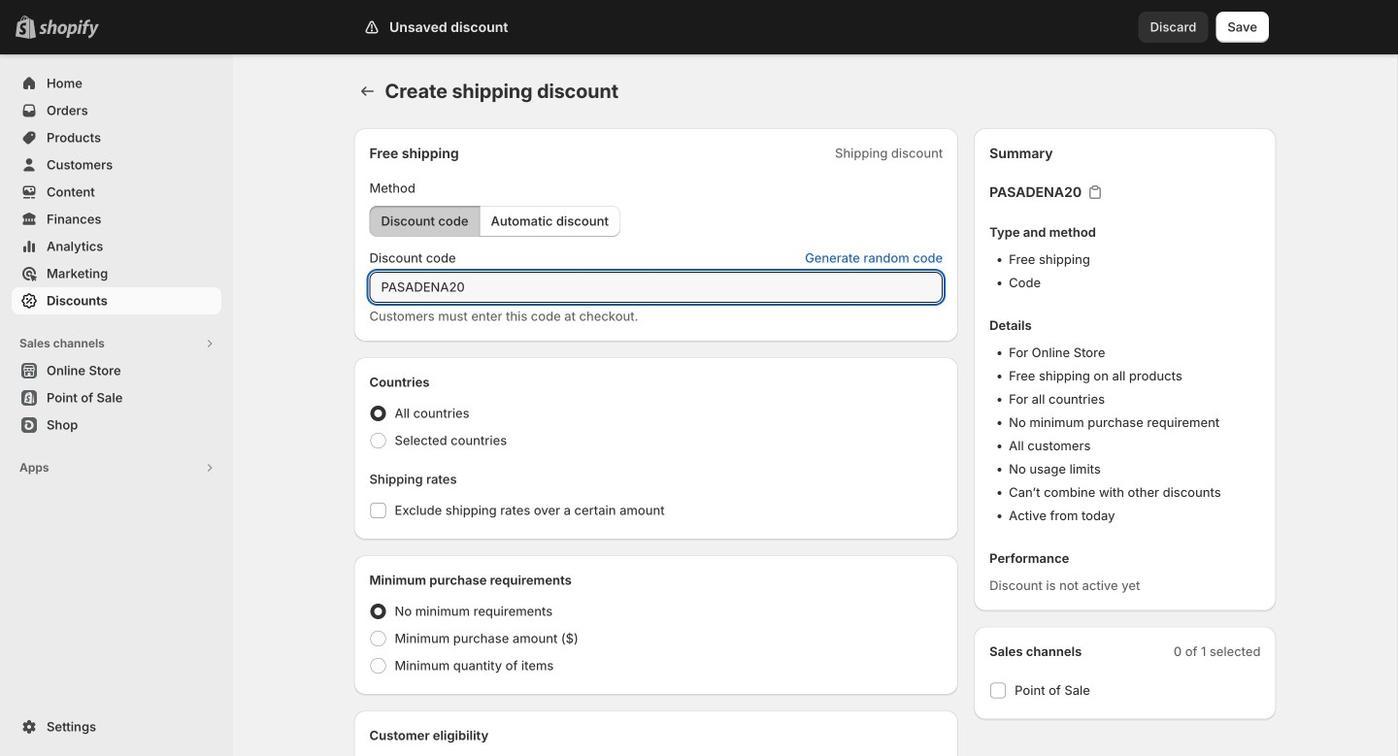 Task type: locate. For each thing, give the bounding box(es) containing it.
shopify image
[[39, 19, 99, 39]]

None text field
[[370, 272, 943, 303]]



Task type: vqa. For each thing, say whether or not it's contained in the screenshot.
0.00 text field at the bottom
no



